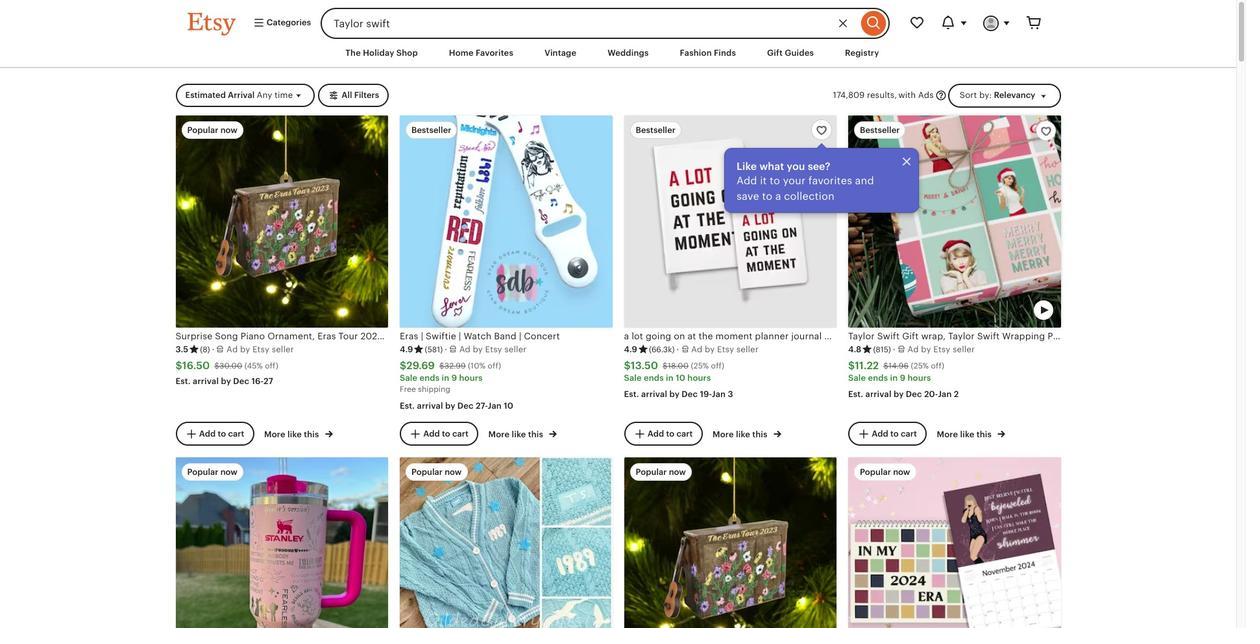 Task type: locate. For each thing, give the bounding box(es) containing it.
2 horizontal spatial product video element
[[849, 115, 1061, 328]]

0 vertical spatial surprise song piano ornament, eras tour 2023 ornament, eras tour ornament, floral piano ornament, christmas ornament, wood, acrylic ornament image
[[176, 115, 388, 328]]

hours inside $ 11.22 $ 14.96 (25% off) sale ends in 9 hours est. arrival by dec 20-jan 2
[[908, 374, 931, 383]]

hours inside $ 29.69 $ 32.99 (10% off) sale ends in 9 hours free shipping
[[459, 374, 483, 383]]

filters
[[354, 90, 379, 100]]

arrival
[[193, 377, 219, 387], [641, 390, 668, 400], [866, 390, 892, 400], [417, 401, 443, 411]]

None search field
[[321, 8, 890, 39]]

like
[[288, 430, 302, 439], [512, 430, 526, 439], [736, 430, 751, 439], [961, 430, 975, 439]]

0 horizontal spatial |
[[421, 331, 423, 342]]

arrival down the 13.50
[[641, 390, 668, 400]]

off) inside $ 13.50 $ 18.00 (25% off) sale ends in 10 hours est. arrival by dec 19-jan 3
[[711, 361, 725, 370]]

3 off) from the left
[[711, 361, 725, 370]]

sale inside $ 11.22 $ 14.96 (25% off) sale ends in 9 hours est. arrival by dec 20-jan 2
[[849, 374, 866, 383]]

2 | from the left
[[459, 331, 461, 342]]

add to cart for 11.22
[[872, 429, 917, 439]]

4 add to cart button from the left
[[849, 422, 927, 446]]

add to cart down "est. arrival by dec 27-jan 10" on the bottom of the page
[[423, 429, 469, 439]]

4 off) from the left
[[931, 361, 945, 370]]

2 add to cart from the left
[[423, 429, 469, 439]]

est. inside $ 16.50 $ 30.00 (45% off) est. arrival by dec 16-27
[[176, 377, 191, 387]]

1 add to cart from the left
[[199, 429, 244, 439]]

1 horizontal spatial 4.9
[[624, 345, 638, 354]]

0 horizontal spatial hours
[[459, 374, 483, 383]]

2 add to cart button from the left
[[400, 422, 478, 446]]

ends up shipping
[[420, 374, 440, 383]]

2 horizontal spatial sale
[[849, 374, 866, 383]]

$ 13.50 $ 18.00 (25% off) sale ends in 10 hours est. arrival by dec 19-jan 3
[[624, 360, 733, 400]]

1 4.9 from the left
[[400, 345, 413, 354]]

more
[[264, 430, 286, 439], [489, 430, 510, 439], [713, 430, 734, 439], [937, 430, 958, 439]]

sale up free
[[400, 374, 418, 383]]

add to cart
[[199, 429, 244, 439], [423, 429, 469, 439], [648, 429, 693, 439], [872, 429, 917, 439]]

2 horizontal spatial |
[[519, 331, 522, 342]]

· right (8) in the bottom left of the page
[[212, 345, 215, 354]]

to for 16.50
[[218, 429, 226, 439]]

jan inside $ 11.22 $ 14.96 (25% off) sale ends in 9 hours est. arrival by dec 20-jan 2
[[938, 390, 952, 400]]

any
[[257, 90, 272, 100]]

add to cart button down $ 13.50 $ 18.00 (25% off) sale ends in 10 hours est. arrival by dec 19-jan 3
[[624, 422, 703, 446]]

| right eras
[[421, 331, 423, 342]]

popular for surprise song piano ornament, eras tour 2023 ornament, eras tour ornament, floral piano ornament, christmas ornament, wood, acrylic ornament image to the left
[[187, 125, 218, 135]]

3 add to cart button from the left
[[624, 422, 703, 446]]

off) inside $ 11.22 $ 14.96 (25% off) sale ends in 9 hours est. arrival by dec 20-jan 2
[[931, 361, 945, 370]]

hours
[[459, 374, 483, 383], [688, 374, 711, 383], [908, 374, 931, 383]]

est. down the 13.50
[[624, 390, 639, 400]]

0 horizontal spatial 4.9
[[400, 345, 413, 354]]

cart for 11.22
[[901, 429, 917, 439]]

dec left 19-
[[682, 390, 698, 400]]

10 down 18.00
[[676, 374, 686, 383]]

more down 2 on the bottom right of the page
[[937, 430, 958, 439]]

more like this for 29.69
[[489, 430, 546, 439]]

0 horizontal spatial bestseller
[[412, 125, 452, 135]]

0 horizontal spatial sale
[[400, 374, 418, 383]]

1 9 from the left
[[452, 374, 457, 383]]

0 horizontal spatial 10
[[504, 401, 514, 411]]

0 horizontal spatial 9
[[452, 374, 457, 383]]

ends down the 13.50
[[644, 374, 664, 383]]

arrival down 16.50
[[193, 377, 219, 387]]

19-
[[700, 390, 712, 400]]

4.9 for 13.50
[[624, 345, 638, 354]]

fashion finds
[[680, 48, 736, 58]]

1 horizontal spatial 10
[[676, 374, 686, 383]]

dec left 20-
[[906, 390, 922, 400]]

none search field inside categories banner
[[321, 8, 890, 39]]

4 this from the left
[[977, 430, 992, 439]]

$ down "(66.3k)"
[[663, 361, 668, 370]]

3 cart from the left
[[677, 429, 693, 439]]

to down "est. arrival by dec 27-jan 10" on the bottom of the page
[[442, 429, 450, 439]]

· right '(815)'
[[893, 345, 896, 354]]

home
[[449, 48, 474, 58]]

add down like
[[737, 175, 758, 187]]

3 more like this link from the left
[[713, 427, 782, 441]]

1 more like this from the left
[[264, 430, 321, 439]]

10 inside $ 13.50 $ 18.00 (25% off) sale ends in 10 hours est. arrival by dec 19-jan 3
[[676, 374, 686, 383]]

1 horizontal spatial |
[[459, 331, 461, 342]]

(25%
[[691, 361, 709, 370], [911, 361, 929, 370]]

favorites
[[476, 48, 514, 58]]

3 like from the left
[[736, 430, 751, 439]]

3 hours from the left
[[908, 374, 931, 383]]

est. inside $ 13.50 $ 18.00 (25% off) sale ends in 10 hours est. arrival by dec 19-jan 3
[[624, 390, 639, 400]]

2 cart from the left
[[452, 429, 469, 439]]

eras | swiftie | watch band | concert image
[[400, 115, 613, 328]]

more down "est. arrival by dec 27-jan 10" on the bottom of the page
[[489, 430, 510, 439]]

weddings
[[608, 48, 649, 58]]

in down 32.99
[[442, 374, 450, 383]]

3 in from the left
[[891, 374, 898, 383]]

collection
[[784, 190, 835, 202]]

this for 13.50
[[753, 430, 768, 439]]

home favorites link
[[439, 42, 523, 65]]

4 more like this from the left
[[937, 430, 994, 439]]

1 horizontal spatial (25%
[[911, 361, 929, 370]]

taylor swift gift wrap, taylor swift wrapping paper, swiftie gift idea, swiftmas gift, taylor swift gift for her, swift paper gift wrap image
[[849, 115, 1061, 328]]

1 ends from the left
[[420, 374, 440, 383]]

3 ends from the left
[[868, 374, 888, 383]]

sale inside $ 29.69 $ 32.99 (10% off) sale ends in 9 hours free shipping
[[400, 374, 418, 383]]

categories
[[265, 18, 311, 28]]

1 add to cart button from the left
[[176, 422, 254, 446]]

off) for 11.22
[[931, 361, 945, 370]]

categories button
[[243, 12, 317, 35]]

est. down 16.50
[[176, 377, 191, 387]]

3 · from the left
[[677, 345, 679, 354]]

10 right 27-
[[504, 401, 514, 411]]

off) inside $ 16.50 $ 30.00 (45% off) est. arrival by dec 16-27
[[265, 361, 278, 370]]

1 horizontal spatial ends
[[644, 374, 664, 383]]

ends for 29.69
[[420, 374, 440, 383]]

finds
[[714, 48, 736, 58]]

| right band
[[519, 331, 522, 342]]

1 horizontal spatial product video element
[[400, 458, 613, 628]]

in inside $ 13.50 $ 18.00 (25% off) sale ends in 10 hours est. arrival by dec 19-jan 3
[[666, 374, 674, 383]]

more down "3"
[[713, 430, 734, 439]]

off) for 13.50
[[711, 361, 725, 370]]

add for 16.50
[[199, 429, 216, 439]]

categories banner
[[164, 0, 1073, 39]]

home favorites
[[449, 48, 514, 58]]

to for 29.69
[[442, 429, 450, 439]]

by inside $ 13.50 $ 18.00 (25% off) sale ends in 10 hours est. arrival by dec 19-jan 3
[[670, 390, 680, 400]]

sort by: relevancy
[[960, 90, 1036, 100]]

1 horizontal spatial surprise song piano ornament, eras tour 2023 ornament, eras tour ornament, floral piano ornament, christmas ornament, wood, acrylic ornament image
[[624, 458, 837, 628]]

4 more from the left
[[937, 430, 958, 439]]

ends down 11.22
[[868, 374, 888, 383]]

2 horizontal spatial ends
[[868, 374, 888, 383]]

cart down $ 16.50 $ 30.00 (45% off) est. arrival by dec 16-27
[[228, 429, 244, 439]]

add
[[737, 175, 758, 187], [199, 429, 216, 439], [423, 429, 440, 439], [648, 429, 664, 439], [872, 429, 889, 439]]

2 ends from the left
[[644, 374, 664, 383]]

add to cart button down "est. arrival by dec 27-jan 10" on the bottom of the page
[[400, 422, 478, 446]]

to down $ 16.50 $ 30.00 (45% off) est. arrival by dec 16-27
[[218, 429, 226, 439]]

4.9 down eras
[[400, 345, 413, 354]]

this
[[304, 430, 319, 439], [528, 430, 544, 439], [753, 430, 768, 439], [977, 430, 992, 439]]

in for 11.22
[[891, 374, 898, 383]]

menu bar
[[164, 39, 1073, 68]]

dec inside $ 11.22 $ 14.96 (25% off) sale ends in 9 hours est. arrival by dec 20-jan 2
[[906, 390, 922, 400]]

4 like from the left
[[961, 430, 975, 439]]

dec left the 16-
[[233, 377, 249, 387]]

add inside like what you see? add it to your favorites and save to a collection
[[737, 175, 758, 187]]

popular for the bottommost surprise song piano ornament, eras tour 2023 ornament, eras tour ornament, floral piano ornament, christmas ornament, wood, acrylic ornament image
[[636, 467, 667, 477]]

jan inside $ 13.50 $ 18.00 (25% off) sale ends in 10 hours est. arrival by dec 19-jan 3
[[712, 390, 726, 400]]

dec
[[233, 377, 249, 387], [682, 390, 698, 400], [906, 390, 922, 400], [458, 401, 474, 411]]

sale inside $ 13.50 $ 18.00 (25% off) sale ends in 10 hours est. arrival by dec 19-jan 3
[[624, 374, 642, 383]]

1 this from the left
[[304, 430, 319, 439]]

|
[[421, 331, 423, 342], [459, 331, 461, 342], [519, 331, 522, 342]]

popular now link
[[176, 458, 388, 628], [400, 458, 613, 628], [624, 458, 837, 628], [849, 458, 1061, 628]]

0 vertical spatial 10
[[676, 374, 686, 383]]

to for 13.50
[[666, 429, 675, 439]]

off) up 20-
[[931, 361, 945, 370]]

jan
[[712, 390, 726, 400], [938, 390, 952, 400], [488, 401, 502, 411]]

cart down $ 11.22 $ 14.96 (25% off) sale ends in 9 hours est. arrival by dec 20-jan 2
[[901, 429, 917, 439]]

0 horizontal spatial product video element
[[176, 458, 388, 628]]

popular now
[[187, 125, 238, 135], [187, 467, 238, 477], [412, 467, 462, 477], [636, 467, 686, 477], [860, 467, 911, 477]]

$ down the 4.8
[[849, 360, 855, 372]]

sale down the 13.50
[[624, 374, 642, 383]]

more like this link for 13.50
[[713, 427, 782, 441]]

(25% right 18.00
[[691, 361, 709, 370]]

in
[[442, 374, 450, 383], [666, 374, 674, 383], [891, 374, 898, 383]]

relevancy
[[994, 90, 1036, 100]]

to down $ 13.50 $ 18.00 (25% off) sale ends in 10 hours est. arrival by dec 19-jan 3
[[666, 429, 675, 439]]

4 · from the left
[[893, 345, 896, 354]]

add to cart down $ 16.50 $ 30.00 (45% off) est. arrival by dec 16-27
[[199, 429, 244, 439]]

9 inside $ 29.69 $ 32.99 (10% off) sale ends in 9 hours free shipping
[[452, 374, 457, 383]]

(25% for 13.50
[[691, 361, 709, 370]]

add to cart down $ 11.22 $ 14.96 (25% off) sale ends in 9 hours est. arrival by dec 20-jan 2
[[872, 429, 917, 439]]

9 down 32.99
[[452, 374, 457, 383]]

2 · from the left
[[445, 345, 447, 354]]

· for 13.50
[[677, 345, 679, 354]]

more for 16.50
[[264, 430, 286, 439]]

$
[[176, 360, 182, 372], [400, 360, 407, 372], [624, 360, 631, 372], [849, 360, 855, 372], [214, 361, 220, 370], [439, 361, 445, 370], [663, 361, 668, 370], [884, 361, 889, 370]]

(66.3k)
[[649, 345, 675, 354]]

13.50
[[631, 360, 658, 372]]

| left watch
[[459, 331, 461, 342]]

bestseller for 29.69
[[412, 125, 452, 135]]

1 bestseller from the left
[[412, 125, 452, 135]]

ends inside $ 29.69 $ 32.99 (10% off) sale ends in 9 hours free shipping
[[420, 374, 440, 383]]

2 sale from the left
[[624, 374, 642, 383]]

2 horizontal spatial in
[[891, 374, 898, 383]]

add down "est. arrival by dec 27-jan 10" on the bottom of the page
[[423, 429, 440, 439]]

sale
[[400, 374, 418, 383], [624, 374, 642, 383], [849, 374, 866, 383]]

more like this
[[264, 430, 321, 439], [489, 430, 546, 439], [713, 430, 770, 439], [937, 430, 994, 439]]

0 horizontal spatial jan
[[488, 401, 502, 411]]

3 sale from the left
[[849, 374, 866, 383]]

popular now for the bottommost surprise song piano ornament, eras tour 2023 ornament, eras tour ornament, floral piano ornament, christmas ornament, wood, acrylic ornament image
[[636, 467, 686, 477]]

18.00
[[668, 361, 689, 370]]

1 more from the left
[[264, 430, 286, 439]]

by down 18.00
[[670, 390, 680, 400]]

see?
[[808, 160, 831, 173]]

2 this from the left
[[528, 430, 544, 439]]

like for 16.50
[[288, 430, 302, 439]]

cart for 16.50
[[228, 429, 244, 439]]

add to cart button down $ 11.22 $ 14.96 (25% off) sale ends in 9 hours est. arrival by dec 20-jan 2
[[849, 422, 927, 446]]

3 more from the left
[[713, 430, 734, 439]]

hours inside $ 13.50 $ 18.00 (25% off) sale ends in 10 hours est. arrival by dec 19-jan 3
[[688, 374, 711, 383]]

0 horizontal spatial surprise song piano ornament, eras tour 2023 ornament, eras tour ornament, floral piano ornament, christmas ornament, wood, acrylic ornament image
[[176, 115, 388, 328]]

4 add to cart from the left
[[872, 429, 917, 439]]

2 in from the left
[[666, 374, 674, 383]]

holiday
[[363, 48, 394, 58]]

1 off) from the left
[[265, 361, 278, 370]]

by down shipping
[[445, 401, 455, 411]]

more down "27"
[[264, 430, 286, 439]]

jan left "3"
[[712, 390, 726, 400]]

1 hours from the left
[[459, 374, 483, 383]]

4 cart from the left
[[901, 429, 917, 439]]

4.9 up the 13.50
[[624, 345, 638, 354]]

1 horizontal spatial in
[[666, 374, 674, 383]]

(25% right 14.96
[[911, 361, 929, 370]]

product video element for taylor swift gift wrap, taylor swift wrapping paper, swiftie gift idea, swiftmas gift, taylor swift gift for her, swift paper gift wrap image
[[849, 115, 1061, 328]]

in down 14.96
[[891, 374, 898, 383]]

this for 29.69
[[528, 430, 544, 439]]

add to cart button for 29.69
[[400, 422, 478, 446]]

by down 30.00
[[221, 377, 231, 387]]

to for 11.22
[[891, 429, 899, 439]]

hours for 13.50
[[688, 374, 711, 383]]

off) up "27"
[[265, 361, 278, 370]]

product video element for new limited edition 1989 version cardigan, sky blue 1989 taylors cardigan with patch image
[[400, 458, 613, 628]]

3 more like this from the left
[[713, 430, 770, 439]]

1 (25% from the left
[[691, 361, 709, 370]]

1 horizontal spatial bestseller
[[636, 125, 676, 135]]

hours down the (10%
[[459, 374, 483, 383]]

1 horizontal spatial hours
[[688, 374, 711, 383]]

1 vertical spatial 10
[[504, 401, 514, 411]]

9 for 29.69
[[452, 374, 457, 383]]

2 more from the left
[[489, 430, 510, 439]]

· right (581)
[[445, 345, 447, 354]]

like
[[737, 160, 757, 173]]

off) right the (10%
[[488, 361, 501, 370]]

add to cart button down $ 16.50 $ 30.00 (45% off) est. arrival by dec 16-27
[[176, 422, 254, 446]]

hours up 19-
[[688, 374, 711, 383]]

2 more like this link from the left
[[489, 427, 557, 441]]

vintage link
[[535, 42, 586, 65]]

add down $ 11.22 $ 14.96 (25% off) sale ends in 9 hours est. arrival by dec 20-jan 2
[[872, 429, 889, 439]]

off) inside $ 29.69 $ 32.99 (10% off) sale ends in 9 hours free shipping
[[488, 361, 501, 370]]

this for 11.22
[[977, 430, 992, 439]]

3 this from the left
[[753, 430, 768, 439]]

add down $ 16.50 $ 30.00 (45% off) est. arrival by dec 16-27
[[199, 429, 216, 439]]

3 popular now link from the left
[[624, 458, 837, 628]]

(25% inside $ 13.50 $ 18.00 (25% off) sale ends in 10 hours est. arrival by dec 19-jan 3
[[691, 361, 709, 370]]

9
[[452, 374, 457, 383], [900, 374, 906, 383]]

in inside $ 29.69 $ 32.99 (10% off) sale ends in 9 hours free shipping
[[442, 374, 450, 383]]

1 cart from the left
[[228, 429, 244, 439]]

cart down "est. arrival by dec 27-jan 10" on the bottom of the page
[[452, 429, 469, 439]]

ends inside $ 11.22 $ 14.96 (25% off) sale ends in 9 hours est. arrival by dec 20-jan 2
[[868, 374, 888, 383]]

1 · from the left
[[212, 345, 215, 354]]

shop
[[397, 48, 418, 58]]

0 horizontal spatial (25%
[[691, 361, 709, 370]]

to right it
[[770, 175, 780, 187]]

jan down $ 29.69 $ 32.99 (10% off) sale ends in 9 hours free shipping
[[488, 401, 502, 411]]

10
[[676, 374, 686, 383], [504, 401, 514, 411]]

new limited edition 1989 version cardigan, sky blue 1989 taylors cardigan with patch image
[[400, 458, 613, 628]]

(581)
[[425, 345, 443, 354]]

arrival inside $ 13.50 $ 18.00 (25% off) sale ends in 10 hours est. arrival by dec 19-jan 3
[[641, 390, 668, 400]]

0 horizontal spatial ends
[[420, 374, 440, 383]]

2 (25% from the left
[[911, 361, 929, 370]]

arrival down shipping
[[417, 401, 443, 411]]

more like this link for 29.69
[[489, 427, 557, 441]]

1 horizontal spatial 9
[[900, 374, 906, 383]]

add for 29.69
[[423, 429, 440, 439]]

to
[[770, 175, 780, 187], [762, 190, 773, 202], [218, 429, 226, 439], [442, 429, 450, 439], [666, 429, 675, 439], [891, 429, 899, 439]]

2 9 from the left
[[900, 374, 906, 383]]

1 sale from the left
[[400, 374, 418, 383]]

hours for 29.69
[[459, 374, 483, 383]]

2 bestseller from the left
[[636, 125, 676, 135]]

guides
[[785, 48, 814, 58]]

in down 18.00
[[666, 374, 674, 383]]

2 off) from the left
[[488, 361, 501, 370]]

0 horizontal spatial in
[[442, 374, 450, 383]]

2 horizontal spatial bestseller
[[860, 125, 900, 135]]

est.
[[176, 377, 191, 387], [624, 390, 639, 400], [849, 390, 864, 400], [400, 401, 415, 411]]

· right "(66.3k)"
[[677, 345, 679, 354]]

popular
[[187, 125, 218, 135], [187, 467, 218, 477], [412, 467, 443, 477], [636, 467, 667, 477], [860, 467, 891, 477]]

3 add to cart from the left
[[648, 429, 693, 439]]

(25% inside $ 11.22 $ 14.96 (25% off) sale ends in 9 hours est. arrival by dec 20-jan 2
[[911, 361, 929, 370]]

product video element
[[849, 115, 1061, 328], [176, 458, 388, 628], [400, 458, 613, 628]]

add to cart down $ 13.50 $ 18.00 (25% off) sale ends in 10 hours est. arrival by dec 19-jan 3
[[648, 429, 693, 439]]

hours up 20-
[[908, 374, 931, 383]]

27-
[[476, 401, 488, 411]]

off) up 19-
[[711, 361, 725, 370]]

9 inside $ 11.22 $ 14.96 (25% off) sale ends in 9 hours est. arrival by dec 20-jan 2
[[900, 374, 906, 383]]

bestseller for 13.50
[[636, 125, 676, 135]]

29.69
[[407, 360, 435, 372]]

2 4.9 from the left
[[624, 345, 638, 354]]

cart for 29.69
[[452, 429, 469, 439]]

add to cart button
[[176, 422, 254, 446], [400, 422, 478, 446], [624, 422, 703, 446], [849, 422, 927, 446]]

like what you see? add it to your favorites and save to a collection
[[737, 160, 874, 202]]

Search for anything text field
[[321, 8, 858, 39]]

surprise song piano ornament, eras tour 2023 ornament, eras tour ornament, floral piano ornament, christmas ornament, wood, acrylic ornament image
[[176, 115, 388, 328], [624, 458, 837, 628]]

2 horizontal spatial jan
[[938, 390, 952, 400]]

add down $ 13.50 $ 18.00 (25% off) sale ends in 10 hours est. arrival by dec 19-jan 3
[[648, 429, 664, 439]]

like for 13.50
[[736, 430, 751, 439]]

arrival down 11.22
[[866, 390, 892, 400]]

the eras tour stanley tumbler engraved 30oz/40oz, wizard, 40oz tumbler, 30oz tumbler, stanley cup image
[[176, 458, 388, 628]]

ends
[[420, 374, 440, 383], [644, 374, 664, 383], [868, 374, 888, 383]]

1 like from the left
[[288, 430, 302, 439]]

$ down 3.5
[[176, 360, 182, 372]]

1 in from the left
[[442, 374, 450, 383]]

cart
[[228, 429, 244, 439], [452, 429, 469, 439], [677, 429, 693, 439], [901, 429, 917, 439]]

32.99
[[445, 361, 466, 370]]

sale down 11.22
[[849, 374, 866, 383]]

more like this link
[[264, 427, 333, 441], [489, 427, 557, 441], [713, 427, 782, 441], [937, 427, 1006, 441]]

jan left 2 on the bottom right of the page
[[938, 390, 952, 400]]

2 like from the left
[[512, 430, 526, 439]]

1 horizontal spatial jan
[[712, 390, 726, 400]]

30.00
[[220, 361, 242, 370]]

cart down $ 13.50 $ 18.00 (25% off) sale ends in 10 hours est. arrival by dec 19-jan 3
[[677, 429, 693, 439]]

with ads
[[899, 90, 934, 100]]

now for the bottommost surprise song piano ornament, eras tour 2023 ornament, eras tour ornament, floral piano ornament, christmas ornament, wood, acrylic ornament image
[[669, 467, 686, 477]]

in inside $ 11.22 $ 14.96 (25% off) sale ends in 9 hours est. arrival by dec 20-jan 2
[[891, 374, 898, 383]]

1 horizontal spatial sale
[[624, 374, 642, 383]]

9 for 11.22
[[900, 374, 906, 383]]

to down $ 11.22 $ 14.96 (25% off) sale ends in 9 hours est. arrival by dec 20-jan 2
[[891, 429, 899, 439]]

9 down 14.96
[[900, 374, 906, 383]]

with
[[899, 90, 916, 100]]

tooltip
[[725, 145, 919, 213]]

· for 16.50
[[212, 345, 215, 354]]

$ 29.69 $ 32.99 (10% off) sale ends in 9 hours free shipping
[[400, 360, 501, 394]]

est. down 11.22
[[849, 390, 864, 400]]

2 hours from the left
[[688, 374, 711, 383]]

4 more like this link from the left
[[937, 427, 1006, 441]]

ends inside $ 13.50 $ 18.00 (25% off) sale ends in 10 hours est. arrival by dec 19-jan 3
[[644, 374, 664, 383]]

by down 14.96
[[894, 390, 904, 400]]

2 horizontal spatial hours
[[908, 374, 931, 383]]

jan for 13.50
[[712, 390, 726, 400]]

2 more like this from the left
[[489, 430, 546, 439]]



Task type: vqa. For each thing, say whether or not it's contained in the screenshot.
(815)
yes



Task type: describe. For each thing, give the bounding box(es) containing it.
more for 11.22
[[937, 430, 958, 439]]

fashion
[[680, 48, 712, 58]]

band
[[494, 331, 517, 342]]

$ down (581)
[[439, 361, 445, 370]]

gift guides
[[767, 48, 814, 58]]

add to cart for 29.69
[[423, 429, 469, 439]]

more like this for 16.50
[[264, 430, 321, 439]]

like for 29.69
[[512, 430, 526, 439]]

like for 11.22
[[961, 430, 975, 439]]

1 vertical spatial surprise song piano ornament, eras tour 2023 ornament, eras tour ornament, floral piano ornament, christmas ornament, wood, acrylic ornament image
[[624, 458, 837, 628]]

in for 29.69
[[442, 374, 450, 383]]

free
[[400, 385, 416, 394]]

favorites
[[809, 175, 853, 187]]

estimated arrival any time
[[185, 90, 293, 100]]

gift guides link
[[758, 42, 824, 65]]

(8)
[[200, 345, 210, 354]]

1 | from the left
[[421, 331, 423, 342]]

by:
[[980, 90, 992, 100]]

3.5
[[176, 345, 188, 354]]

$ up free
[[400, 360, 407, 372]]

eras | swiftie | watch band | concert
[[400, 331, 560, 342]]

1 popular now link from the left
[[176, 458, 388, 628]]

arrival inside $ 11.22 $ 14.96 (25% off) sale ends in 9 hours est. arrival by dec 20-jan 2
[[866, 390, 892, 400]]

more for 29.69
[[489, 430, 510, 439]]

vintage
[[545, 48, 577, 58]]

now for 2024 taylor eras calendar bookmark, taylor christmas new years calendar, eras tour gift, taylor era daughter gift image
[[893, 467, 911, 477]]

product video element for the eras tour stanley tumbler engraved 30oz/40oz, wizard, 40oz tumbler, 30oz tumbler, stanley cup image
[[176, 458, 388, 628]]

20-
[[924, 390, 938, 400]]

save
[[737, 190, 760, 202]]

shipping
[[418, 385, 451, 394]]

it
[[760, 175, 767, 187]]

popular now for 2024 taylor eras calendar bookmark, taylor christmas new years calendar, eras tour gift, taylor era daughter gift image
[[860, 467, 911, 477]]

ends for 13.50
[[644, 374, 664, 383]]

4.8
[[849, 345, 862, 354]]

dec inside $ 13.50 $ 18.00 (25% off) sale ends in 10 hours est. arrival by dec 19-jan 3
[[682, 390, 698, 400]]

menu bar containing the holiday shop
[[164, 39, 1073, 68]]

arrival
[[228, 90, 255, 100]]

weddings link
[[598, 42, 659, 65]]

jan for 11.22
[[938, 390, 952, 400]]

in for 13.50
[[666, 374, 674, 383]]

(815)
[[873, 345, 891, 354]]

· for 11.22
[[893, 345, 896, 354]]

2 popular now link from the left
[[400, 458, 613, 628]]

by inside $ 11.22 $ 14.96 (25% off) sale ends in 9 hours est. arrival by dec 20-jan 2
[[894, 390, 904, 400]]

2
[[954, 390, 959, 400]]

and
[[855, 175, 874, 187]]

dec inside $ 16.50 $ 30.00 (45% off) est. arrival by dec 16-27
[[233, 377, 249, 387]]

sale for 11.22
[[849, 374, 866, 383]]

popular now for surprise song piano ornament, eras tour 2023 ornament, eras tour ornament, floral piano ornament, christmas ornament, wood, acrylic ornament image to the left
[[187, 125, 238, 135]]

the holiday shop
[[346, 48, 418, 58]]

off) for 16.50
[[265, 361, 278, 370]]

$ right 16.50
[[214, 361, 220, 370]]

by inside $ 16.50 $ 30.00 (45% off) est. arrival by dec 16-27
[[221, 377, 231, 387]]

sale for 13.50
[[624, 374, 642, 383]]

what
[[760, 160, 785, 173]]

16-
[[252, 377, 264, 387]]

174,809
[[833, 90, 865, 100]]

add to cart for 13.50
[[648, 429, 693, 439]]

the
[[346, 48, 361, 58]]

1 more like this link from the left
[[264, 427, 333, 441]]

more like this link for 11.22
[[937, 427, 1006, 441]]

4 popular now link from the left
[[849, 458, 1061, 628]]

more like this for 13.50
[[713, 430, 770, 439]]

$ 16.50 $ 30.00 (45% off) est. arrival by dec 16-27
[[176, 360, 278, 387]]

time
[[275, 90, 293, 100]]

3 bestseller from the left
[[860, 125, 900, 135]]

registry
[[845, 48, 880, 58]]

$ left 18.00
[[624, 360, 631, 372]]

you
[[787, 160, 806, 173]]

more like this for 11.22
[[937, 430, 994, 439]]

dec left 27-
[[458, 401, 474, 411]]

arrival inside $ 16.50 $ 30.00 (45% off) est. arrival by dec 16-27
[[193, 377, 219, 387]]

eras
[[400, 331, 419, 342]]

ads
[[919, 90, 934, 100]]

the holiday shop link
[[336, 42, 428, 65]]

popular for 2024 taylor eras calendar bookmark, taylor christmas new years calendar, eras tour gift, taylor era daughter gift image
[[860, 467, 891, 477]]

add to cart button for 13.50
[[624, 422, 703, 446]]

your
[[783, 175, 806, 187]]

cart for 13.50
[[677, 429, 693, 439]]

results,
[[867, 90, 897, 100]]

all filters button
[[318, 84, 389, 107]]

· for 29.69
[[445, 345, 447, 354]]

off) for 29.69
[[488, 361, 501, 370]]

watch
[[464, 331, 492, 342]]

sort
[[960, 90, 977, 100]]

(10%
[[468, 361, 486, 370]]

concert
[[524, 331, 560, 342]]

more for 13.50
[[713, 430, 734, 439]]

(25% for 11.22
[[911, 361, 929, 370]]

hours for 11.22
[[908, 374, 931, 383]]

27
[[264, 377, 273, 387]]

tooltip containing like what you see?
[[725, 145, 919, 213]]

14.96
[[889, 361, 909, 370]]

3
[[728, 390, 733, 400]]

3 | from the left
[[519, 331, 522, 342]]

174,809 results,
[[833, 90, 897, 100]]

gift
[[767, 48, 783, 58]]

2024 taylor eras calendar bookmark, taylor christmas new years calendar, eras tour gift, taylor era daughter gift image
[[849, 458, 1061, 628]]

sale for 29.69
[[400, 374, 418, 383]]

est. inside $ 11.22 $ 14.96 (25% off) sale ends in 9 hours est. arrival by dec 20-jan 2
[[849, 390, 864, 400]]

add to cart button for 16.50
[[176, 422, 254, 446]]

$ down '(815)'
[[884, 361, 889, 370]]

registry link
[[836, 42, 889, 65]]

est. arrival by dec 27-jan 10
[[400, 401, 514, 411]]

add to cart for 16.50
[[199, 429, 244, 439]]

fashion finds link
[[670, 42, 746, 65]]

add for 11.22
[[872, 429, 889, 439]]

add to cart button for 11.22
[[849, 422, 927, 446]]

16.50
[[182, 360, 210, 372]]

add for 13.50
[[648, 429, 664, 439]]

all filters
[[342, 90, 379, 100]]

ends for 11.22
[[868, 374, 888, 383]]

a
[[776, 190, 782, 202]]

4.9 for 29.69
[[400, 345, 413, 354]]

swiftie
[[426, 331, 456, 342]]

now for surprise song piano ornament, eras tour 2023 ornament, eras tour ornament, floral piano ornament, christmas ornament, wood, acrylic ornament image to the left
[[221, 125, 238, 135]]

to left a
[[762, 190, 773, 202]]

(45%
[[245, 361, 263, 370]]

estimated
[[185, 90, 226, 100]]

a lot going on at the moment planner journal gifts taylor swift inspired journal planner notebook personalized swiftie fan gift notebook-013 image
[[624, 115, 837, 328]]

all
[[342, 90, 352, 100]]

est. down free
[[400, 401, 415, 411]]

11.22
[[855, 360, 879, 372]]

$ 11.22 $ 14.96 (25% off) sale ends in 9 hours est. arrival by dec 20-jan 2
[[849, 360, 959, 400]]



